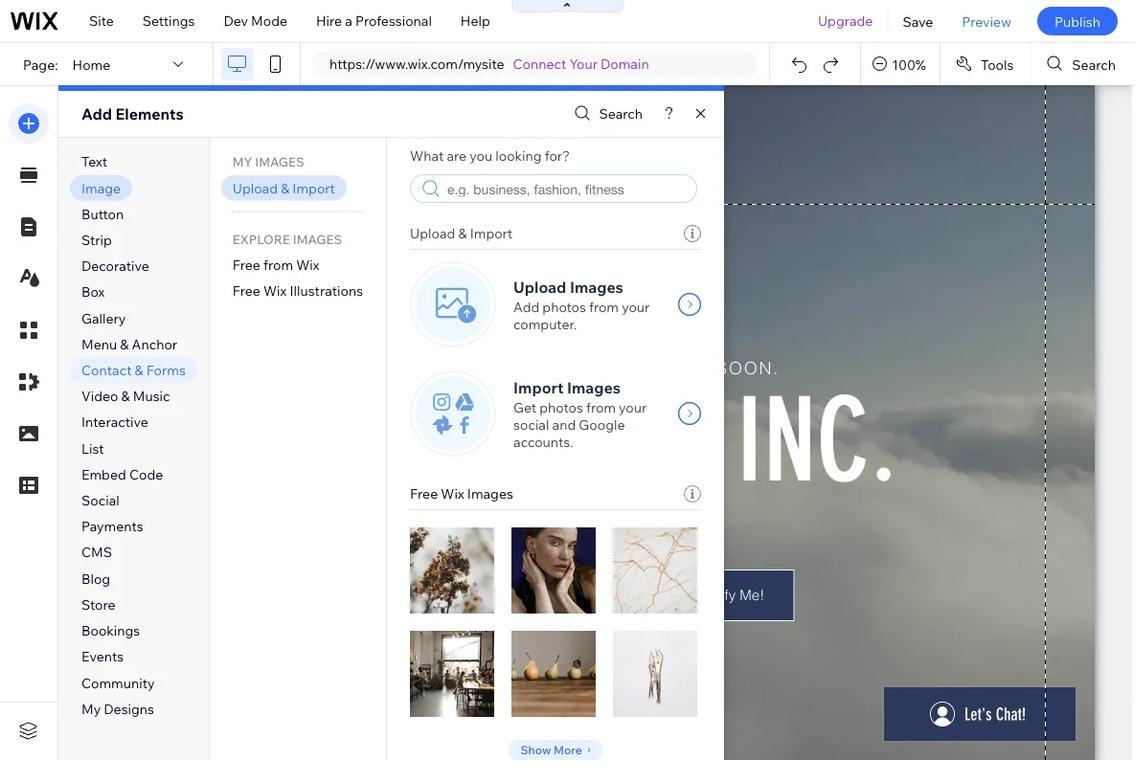 Task type: vqa. For each thing, say whether or not it's contained in the screenshot.
100% at the top right
yes



Task type: describe. For each thing, give the bounding box(es) containing it.
list
[[81, 440, 104, 457]]

0 vertical spatial search
[[1073, 56, 1116, 73]]

image
[[81, 179, 121, 196]]

domain
[[601, 56, 649, 72]]

application
[[233, 284, 304, 300]]

embed
[[81, 466, 126, 483]]

forms inside forms contact order registration donation application feedback
[[233, 154, 278, 170]]

help
[[461, 12, 490, 29]]

store
[[81, 597, 115, 613]]

0 horizontal spatial search
[[570, 105, 614, 122]]

settings
[[143, 12, 195, 29]]

designs
[[104, 701, 154, 718]]

contact forms
[[381, 159, 474, 176]]

contact inside forms contact order registration donation application feedback
[[233, 179, 283, 196]]

upgrade
[[818, 12, 873, 29]]

2 horizontal spatial contact
[[381, 159, 431, 176]]

menu
[[81, 336, 117, 353]]

home
[[72, 56, 110, 73]]

0 vertical spatial &
[[120, 336, 129, 353]]

add
[[81, 104, 112, 124]]

0 vertical spatial search button
[[1032, 43, 1133, 85]]

100%
[[892, 56, 926, 73]]

my
[[81, 701, 101, 718]]

contact inside text image button strip decorative box gallery menu & anchor contact & forms video & music interactive list embed code social payments cms blog store bookings events community my designs
[[81, 362, 132, 379]]

donation
[[233, 258, 290, 274]]

gallery
[[81, 310, 126, 327]]

interactive
[[81, 414, 148, 431]]

a
[[345, 12, 352, 29]]

your
[[570, 56, 598, 72]]

events
[[81, 649, 124, 666]]

blog
[[81, 571, 110, 587]]

preview
[[962, 13, 1012, 29]]

music
[[133, 388, 170, 405]]

hire a professional
[[316, 12, 432, 29]]

professional
[[355, 12, 432, 29]]

video
[[81, 388, 118, 405]]

dev
[[224, 12, 248, 29]]

0 horizontal spatial search button
[[541, 100, 614, 128]]

site
[[89, 12, 114, 29]]

save
[[903, 13, 934, 29]]

feedback
[[233, 310, 294, 327]]

100% button
[[862, 43, 940, 85]]

text
[[81, 153, 107, 170]]

cms
[[81, 544, 112, 561]]

registration
[[233, 232, 309, 248]]



Task type: locate. For each thing, give the bounding box(es) containing it.
search
[[1073, 56, 1116, 73], [570, 105, 614, 122]]

order forms
[[381, 538, 461, 555]]

forms contact order registration donation application feedback
[[233, 154, 309, 327]]

1 vertical spatial search
[[570, 105, 614, 122]]

strip
[[81, 232, 112, 248]]

0 vertical spatial order
[[233, 206, 270, 222]]

dev mode
[[224, 12, 288, 29]]

&
[[120, 336, 129, 353], [135, 362, 143, 379], [121, 388, 130, 405]]

order
[[233, 206, 270, 222], [381, 538, 418, 555]]

preview button
[[948, 0, 1026, 42]]

1 vertical spatial search button
[[541, 100, 614, 128]]

0 horizontal spatial order
[[233, 206, 270, 222]]

search down "your"
[[570, 105, 614, 122]]

search button down "your"
[[541, 100, 614, 128]]

decorative
[[81, 258, 149, 274]]

anchor
[[132, 336, 177, 353]]

order inside forms contact order registration donation application feedback
[[233, 206, 270, 222]]

1 vertical spatial order
[[381, 538, 418, 555]]

hire
[[316, 12, 342, 29]]

& right menu
[[120, 336, 129, 353]]

text image button strip decorative box gallery menu & anchor contact & forms video & music interactive list embed code social payments cms blog store bookings events community my designs
[[81, 153, 186, 718]]

2 vertical spatial &
[[121, 388, 130, 405]]

1 vertical spatial contact
[[233, 179, 283, 196]]

button
[[81, 206, 124, 222]]

box
[[81, 284, 105, 300]]

forms
[[233, 154, 278, 170], [434, 159, 474, 176], [146, 362, 186, 379], [421, 538, 461, 555]]

community
[[81, 675, 155, 692]]

https://www.wix.com/mysite
[[330, 56, 505, 72]]

tools button
[[941, 43, 1031, 85]]

1 horizontal spatial order
[[381, 538, 418, 555]]

tools
[[981, 56, 1014, 73]]

1 horizontal spatial search button
[[1032, 43, 1133, 85]]

mode
[[251, 12, 288, 29]]

https://www.wix.com/mysite connect your domain
[[330, 56, 649, 72]]

0 vertical spatial contact
[[381, 159, 431, 176]]

0 horizontal spatial contact
[[81, 362, 132, 379]]

publish
[[1055, 13, 1101, 29]]

publish button
[[1038, 7, 1118, 35]]

& right video
[[121, 388, 130, 405]]

& up music
[[135, 362, 143, 379]]

payments
[[81, 518, 143, 535]]

code
[[129, 466, 163, 483]]

search down publish button
[[1073, 56, 1116, 73]]

forms inside text image button strip decorative box gallery menu & anchor contact & forms video & music interactive list embed code social payments cms blog store bookings events community my designs
[[146, 362, 186, 379]]

connect
[[513, 56, 567, 72]]

social
[[81, 492, 119, 509]]

search button
[[1032, 43, 1133, 85], [541, 100, 614, 128]]

bookings
[[81, 623, 140, 639]]

1 horizontal spatial search
[[1073, 56, 1116, 73]]

save button
[[889, 0, 948, 42]]

1 horizontal spatial contact
[[233, 179, 283, 196]]

search button down the publish
[[1032, 43, 1133, 85]]

elements
[[115, 104, 184, 124]]

2 vertical spatial contact
[[81, 362, 132, 379]]

1 vertical spatial &
[[135, 362, 143, 379]]

add elements
[[81, 104, 184, 124]]

contact
[[381, 159, 431, 176], [233, 179, 283, 196], [81, 362, 132, 379]]



